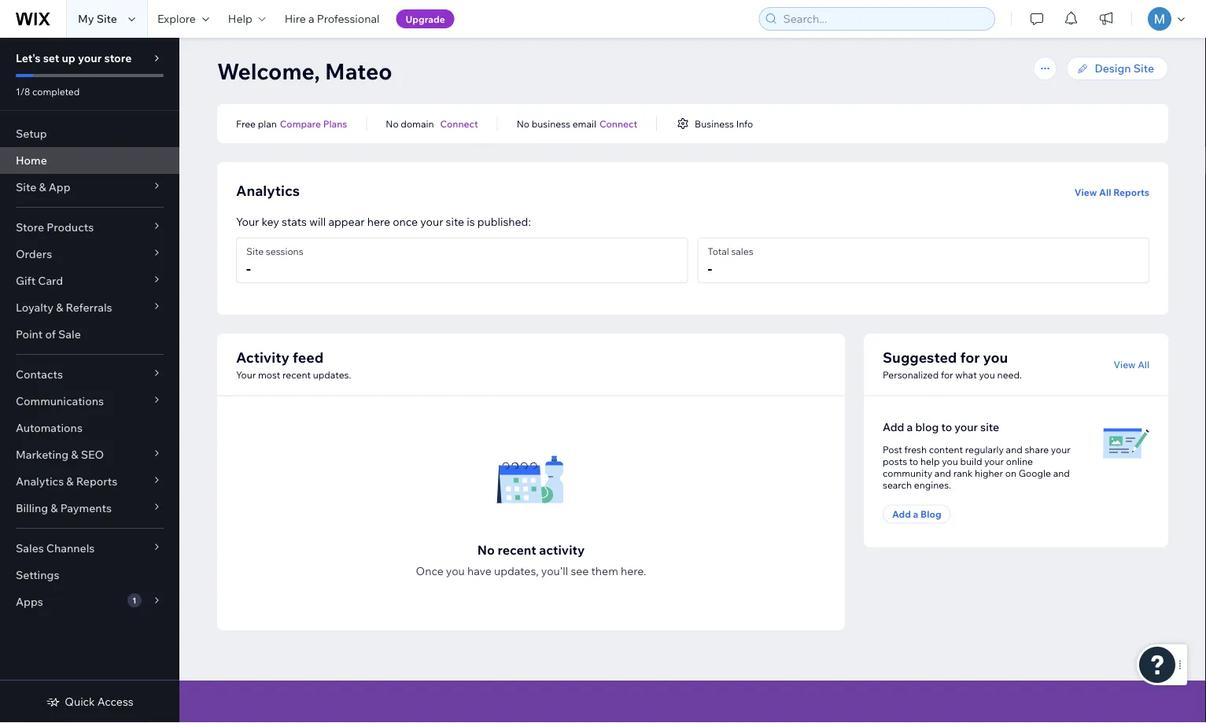Task type: describe. For each thing, give the bounding box(es) containing it.
view for plan
[[1075, 186, 1097, 198]]

point of sale
[[16, 327, 81, 341]]

your right share
[[1051, 443, 1071, 455]]

automations
[[16, 421, 83, 435]]

domain
[[401, 118, 434, 129]]

offer
[[750, 681, 772, 692]]

1
[[132, 595, 136, 605]]

billing & payments
[[16, 501, 112, 515]]

contacts
[[16, 367, 63, 381]]

connect link for no business email connect
[[599, 116, 637, 131]]

- for total sales -
[[708, 259, 712, 277]]

reports for view all reports
[[1114, 186, 1150, 198]]

loyalty
[[16, 301, 54, 314]]

engines.
[[914, 479, 951, 491]]

total
[[708, 245, 729, 257]]

business info
[[695, 118, 753, 129]]

quick
[[65, 695, 95, 709]]

recent inside activity feed your most recent updates.
[[283, 369, 311, 380]]

hire a professional link
[[275, 0, 389, 38]]

blog
[[921, 508, 942, 520]]

site & app button
[[0, 174, 179, 201]]

help button
[[219, 0, 275, 38]]

here
[[367, 215, 390, 229]]

welcome, mateo
[[217, 57, 392, 85]]

activity feed your most recent updates.
[[236, 348, 351, 380]]

accepting
[[470, 684, 524, 698]]

loyalty & referrals
[[16, 301, 112, 314]]

design site
[[1095, 61, 1154, 75]]

activity
[[236, 348, 290, 366]]

higher
[[975, 467, 1003, 479]]

what
[[956, 369, 977, 380]]

regularly
[[965, 443, 1004, 455]]

marketing & seo
[[16, 448, 104, 461]]

connect link for no domain connect
[[440, 116, 478, 131]]

personalized
[[883, 369, 939, 380]]

home link
[[0, 147, 179, 174]]

posts
[[883, 455, 907, 467]]

of
[[45, 327, 56, 341]]

seo
[[81, 448, 104, 461]]

add for add a blog to your site
[[883, 420, 904, 434]]

the
[[865, 694, 879, 705]]

set
[[43, 51, 59, 65]]

- for site sessions -
[[246, 259, 251, 277]]

& for loyalty
[[56, 301, 63, 314]]

no for recent
[[477, 542, 495, 557]]

store
[[16, 220, 44, 234]]

billing & payments button
[[0, 495, 179, 522]]

no domain connect
[[386, 118, 478, 129]]

marketing
[[16, 448, 69, 461]]

1 horizontal spatial for
[[941, 369, 953, 380]]

business info button
[[676, 116, 753, 131]]

site inside dropdown button
[[16, 180, 36, 194]]

help
[[228, 12, 252, 26]]

you right what
[[979, 369, 995, 380]]

will
[[309, 215, 326, 229]]

0 horizontal spatial and
[[935, 467, 951, 479]]

email
[[573, 118, 596, 129]]

contacts button
[[0, 361, 179, 388]]

your key stats will appear here once your site is published:
[[236, 215, 531, 229]]

once
[[393, 215, 418, 229]]

you inside post fresh content regularly and share your posts to help you build your online community and rank higher on google and search engines.
[[942, 455, 958, 467]]

quick access
[[65, 695, 133, 709]]

see
[[571, 564, 589, 578]]

store products button
[[0, 214, 179, 241]]

quick access button
[[46, 695, 133, 709]]

sales channels button
[[0, 535, 179, 562]]

analytics & reports button
[[0, 468, 179, 495]]

add for add a blog
[[892, 508, 911, 520]]

pm
[[911, 681, 924, 692]]

plans
[[323, 118, 347, 129]]

updates.
[[313, 369, 351, 380]]

my site
[[78, 12, 117, 26]]

let's
[[16, 51, 41, 65]]

view all button
[[1114, 357, 1150, 372]]

2 connect from the left
[[599, 118, 637, 129]]

& for billing
[[51, 501, 58, 515]]

no for business
[[517, 118, 530, 129]]

analytics & reports
[[16, 474, 117, 488]]

my
[[78, 12, 94, 26]]

start
[[441, 684, 468, 698]]

& for marketing
[[71, 448, 78, 461]]

site inside site sessions -
[[246, 245, 264, 257]]

sales
[[731, 245, 754, 257]]

subscription
[[750, 707, 800, 718]]

design site link
[[1067, 57, 1168, 80]]

orders
[[16, 247, 52, 261]]

2 horizontal spatial and
[[1053, 467, 1070, 479]]

1 connect from the left
[[440, 118, 478, 129]]

0 horizontal spatial valid
[[773, 681, 792, 692]]

a for blog
[[907, 420, 913, 434]]

orders button
[[0, 241, 179, 268]]

business
[[532, 118, 570, 129]]

community
[[883, 467, 933, 479]]

site right my
[[97, 12, 117, 26]]

business
[[695, 118, 734, 129]]

compare
[[280, 118, 321, 129]]

during
[[847, 707, 873, 718]]



Task type: vqa. For each thing, say whether or not it's contained in the screenshot.
you'll
yes



Task type: locate. For each thing, give the bounding box(es) containing it.
build
[[960, 455, 982, 467]]

1 horizontal spatial valid
[[831, 694, 850, 705]]

all for feed
[[1138, 359, 1150, 370]]

1 vertical spatial reports
[[76, 474, 117, 488]]

for left what
[[941, 369, 953, 380]]

2 your from the top
[[236, 369, 256, 380]]

0 horizontal spatial connect link
[[440, 116, 478, 131]]

add inside button
[[892, 508, 911, 520]]

here.
[[621, 564, 646, 578]]

0 vertical spatial view
[[1075, 186, 1097, 198]]

rank
[[953, 467, 973, 479]]

0 horizontal spatial analytics
[[16, 474, 64, 488]]

1 horizontal spatial -
[[708, 259, 712, 277]]

0 horizontal spatial site
[[446, 215, 464, 229]]

1 vertical spatial site
[[981, 420, 999, 434]]

your up regularly
[[955, 420, 978, 434]]

reports
[[1114, 186, 1150, 198], [76, 474, 117, 488]]

& left app
[[39, 180, 46, 194]]

1 vertical spatial add
[[892, 508, 911, 520]]

hire
[[285, 12, 306, 26]]

your left the on in the right of the page
[[984, 455, 1004, 467]]

all inside button
[[1099, 186, 1111, 198]]

no up the have
[[477, 542, 495, 557]]

recent inside no recent activity once you have updates, you'll see them here.
[[498, 542, 536, 557]]

published:
[[477, 215, 531, 229]]

0 horizontal spatial recent
[[283, 369, 311, 380]]

site & app
[[16, 180, 70, 194]]

& for analytics
[[66, 474, 74, 488]]

& inside loyalty & referrals popup button
[[56, 301, 63, 314]]

store products
[[16, 220, 94, 234]]

0 vertical spatial a
[[308, 12, 314, 26]]

payments down analytics & reports popup button
[[60, 501, 112, 515]]

valid up promotion
[[773, 681, 792, 692]]

& left seo
[[71, 448, 78, 461]]

on
[[1005, 467, 1017, 479]]

0 horizontal spatial view
[[1075, 186, 1097, 198]]

0 vertical spatial recent
[[283, 369, 311, 380]]

1 vertical spatial view
[[1114, 359, 1136, 370]]

add
[[883, 420, 904, 434], [892, 508, 911, 520]]

mateo
[[325, 57, 392, 85]]

fresh
[[905, 443, 927, 455]]

valid down october
[[831, 694, 850, 705]]

1 horizontal spatial reports
[[1114, 186, 1150, 198]]

25,
[[850, 681, 861, 692]]

recent
[[283, 369, 311, 380], [498, 542, 536, 557]]

1/8
[[16, 85, 30, 97]]

channels
[[46, 541, 95, 555]]

sidebar element
[[0, 38, 179, 723]]

1 - from the left
[[246, 259, 251, 277]]

sale.
[[892, 707, 910, 718]]

1 horizontal spatial and
[[1006, 443, 1023, 455]]

1 horizontal spatial analytics
[[236, 181, 300, 199]]

your inside activity feed your most recent updates.
[[236, 369, 256, 380]]

view
[[1075, 186, 1097, 198], [1114, 359, 1136, 370]]

Search... field
[[779, 8, 990, 30]]

reports for analytics & reports
[[76, 474, 117, 488]]

add up the post
[[883, 420, 904, 434]]

0 vertical spatial analytics
[[236, 181, 300, 199]]

0 horizontal spatial for
[[852, 694, 863, 705]]

1 horizontal spatial site
[[981, 420, 999, 434]]

1 vertical spatial valid
[[831, 694, 850, 705]]

0 vertical spatial reports
[[1114, 186, 1150, 198]]

upgrade
[[406, 13, 445, 25]]

1 horizontal spatial payments
[[564, 684, 616, 698]]

no left "domain"
[[386, 118, 399, 129]]

1 horizontal spatial connect link
[[599, 116, 637, 131]]

0 horizontal spatial payments
[[60, 501, 112, 515]]

sessions
[[266, 245, 303, 257]]

add left blog
[[892, 508, 911, 520]]

0 vertical spatial all
[[1099, 186, 1111, 198]]

analytics inside analytics & reports popup button
[[16, 474, 64, 488]]

- inside site sessions -
[[246, 259, 251, 277]]

1 vertical spatial to
[[909, 455, 919, 467]]

connect link right email
[[599, 116, 637, 131]]

view all reports button
[[1075, 186, 1150, 198]]

pt).
[[750, 694, 766, 705]]

is
[[467, 215, 475, 229]]

you left the have
[[446, 564, 465, 578]]

to left the help
[[909, 455, 919, 467]]

analytics for analytics & reports
[[16, 474, 64, 488]]

site right the design
[[1134, 61, 1154, 75]]

2 connect link from the left
[[599, 116, 637, 131]]

1 vertical spatial all
[[1138, 359, 1150, 370]]

1 vertical spatial your
[[236, 369, 256, 380]]

1 horizontal spatial view
[[1114, 359, 1136, 370]]

compare plans link
[[280, 116, 347, 131]]

0 vertical spatial add
[[883, 420, 904, 434]]

view inside button
[[1075, 186, 1097, 198]]

total sales -
[[708, 245, 754, 277]]

need.
[[997, 369, 1022, 380]]

no left business
[[517, 118, 530, 129]]

all
[[1099, 186, 1111, 198], [1138, 359, 1150, 370]]

1 vertical spatial payments
[[564, 684, 616, 698]]

most
[[258, 369, 280, 380]]

2 horizontal spatial for
[[960, 348, 980, 366]]

all for plan
[[1099, 186, 1111, 198]]

suggested for you personalized for what you need.
[[883, 348, 1022, 380]]

connect right "domain"
[[440, 118, 478, 129]]

0 vertical spatial valid
[[773, 681, 792, 692]]

for down 25,
[[852, 694, 863, 705]]

view inside button
[[1114, 359, 1136, 370]]

your inside "sidebar" element
[[78, 51, 102, 65]]

0 vertical spatial for
[[960, 348, 980, 366]]

0 horizontal spatial -
[[246, 259, 251, 277]]

& inside marketing & seo dropdown button
[[71, 448, 78, 461]]

add a blog
[[892, 508, 942, 520]]

billing
[[16, 501, 48, 515]]

and left share
[[1006, 443, 1023, 455]]

search
[[883, 479, 912, 491]]

1 horizontal spatial recent
[[498, 542, 536, 557]]

no inside no recent activity once you have updates, you'll see them here.
[[477, 542, 495, 557]]

2 horizontal spatial no
[[517, 118, 530, 129]]

setup link
[[0, 120, 179, 147]]

& right the loyalty
[[56, 301, 63, 314]]

info
[[736, 118, 753, 129]]

communications
[[16, 394, 104, 408]]

- inside total sales -
[[708, 259, 712, 277]]

upgrade button
[[396, 9, 455, 28]]

for inside "offer valid until october 25, 2023 (11:59 pm pt). promotion only valid for the initial subscription purchased during this sale."
[[852, 694, 863, 705]]

0 horizontal spatial no
[[386, 118, 399, 129]]

post fresh content regularly and share your posts to help you build your online community and rank higher on google and search engines.
[[883, 443, 1071, 491]]

payments inside dropdown button
[[60, 501, 112, 515]]

store
[[104, 51, 132, 65]]

start accepting online payments
[[441, 684, 616, 698]]

recent up updates,
[[498, 542, 536, 557]]

your left most
[[236, 369, 256, 380]]

1 vertical spatial recent
[[498, 542, 536, 557]]

& inside analytics & reports popup button
[[66, 474, 74, 488]]

promotion
[[768, 694, 810, 705]]

0 horizontal spatial connect
[[440, 118, 478, 129]]

once
[[416, 564, 444, 578]]

connect link right "domain"
[[440, 116, 478, 131]]

marketing & seo button
[[0, 441, 179, 468]]

1 vertical spatial analytics
[[16, 474, 64, 488]]

reports inside popup button
[[76, 474, 117, 488]]

a inside button
[[913, 508, 919, 520]]

0 vertical spatial payments
[[60, 501, 112, 515]]

offer valid until october 25, 2023 (11:59 pm pt). promotion only valid for the initial subscription purchased during this sale.
[[750, 681, 924, 718]]

0 vertical spatial to
[[941, 420, 952, 434]]

your left key
[[236, 215, 259, 229]]

& inside site & app dropdown button
[[39, 180, 46, 194]]

all inside button
[[1138, 359, 1150, 370]]

design
[[1095, 61, 1131, 75]]

updates,
[[494, 564, 539, 578]]

connect right email
[[599, 118, 637, 129]]

& for site
[[39, 180, 46, 194]]

home
[[16, 153, 47, 167]]

purchased
[[802, 707, 845, 718]]

0 horizontal spatial all
[[1099, 186, 1111, 198]]

app
[[49, 180, 70, 194]]

setup
[[16, 127, 47, 140]]

and left the rank
[[935, 467, 951, 479]]

1 vertical spatial for
[[941, 369, 953, 380]]

1 horizontal spatial connect
[[599, 118, 637, 129]]

1 connect link from the left
[[440, 116, 478, 131]]

you
[[983, 348, 1008, 366], [979, 369, 995, 380], [942, 455, 958, 467], [446, 564, 465, 578]]

gift
[[16, 274, 36, 288]]

to right blog
[[941, 420, 952, 434]]

let's set up your store
[[16, 51, 132, 65]]

sales channels
[[16, 541, 95, 555]]

1 vertical spatial a
[[907, 420, 913, 434]]

sales
[[16, 541, 44, 555]]

1 horizontal spatial no
[[477, 542, 495, 557]]

professional
[[317, 12, 380, 26]]

gift card
[[16, 274, 63, 288]]

valid
[[773, 681, 792, 692], [831, 694, 850, 705]]

1 horizontal spatial to
[[941, 420, 952, 434]]

0 horizontal spatial to
[[909, 455, 919, 467]]

google
[[1019, 467, 1051, 479]]

loyalty & referrals button
[[0, 294, 179, 321]]

you inside no recent activity once you have updates, you'll see them here.
[[446, 564, 465, 578]]

sale
[[58, 327, 81, 341]]

settings link
[[0, 562, 179, 589]]

1 your from the top
[[236, 215, 259, 229]]

appear
[[328, 215, 365, 229]]

welcome,
[[217, 57, 320, 85]]

communications button
[[0, 388, 179, 415]]

site down home
[[16, 180, 36, 194]]

connect link
[[440, 116, 478, 131], [599, 116, 637, 131]]

site left the sessions
[[246, 245, 264, 257]]

your right up
[[78, 51, 102, 65]]

a for blog
[[913, 508, 919, 520]]

view for feed
[[1114, 359, 1136, 370]]

have
[[467, 564, 492, 578]]

2 vertical spatial a
[[913, 508, 919, 520]]

1 horizontal spatial all
[[1138, 359, 1150, 370]]

analytics for analytics
[[236, 181, 300, 199]]

0 vertical spatial site
[[446, 215, 464, 229]]

2 vertical spatial for
[[852, 694, 863, 705]]

you up need.
[[983, 348, 1008, 366]]

site up regularly
[[981, 420, 999, 434]]

you'll
[[541, 564, 568, 578]]

site left the is
[[446, 215, 464, 229]]

point
[[16, 327, 43, 341]]

suggested
[[883, 348, 957, 366]]

no recent activity once you have updates, you'll see them here.
[[416, 542, 646, 578]]

settings
[[16, 568, 59, 582]]

& right billing
[[51, 501, 58, 515]]

analytics up key
[[236, 181, 300, 199]]

your right once
[[420, 215, 443, 229]]

plan
[[258, 118, 277, 129]]

no for domain
[[386, 118, 399, 129]]

2 - from the left
[[708, 259, 712, 277]]

recent down feed on the left of page
[[283, 369, 311, 380]]

for up what
[[960, 348, 980, 366]]

a for professional
[[308, 12, 314, 26]]

help
[[921, 455, 940, 467]]

up
[[62, 51, 75, 65]]

0 vertical spatial your
[[236, 215, 259, 229]]

payments right online
[[564, 684, 616, 698]]

reports inside button
[[1114, 186, 1150, 198]]

& inside billing & payments dropdown button
[[51, 501, 58, 515]]

& up billing & payments
[[66, 474, 74, 488]]

online
[[527, 684, 561, 698]]

card
[[38, 274, 63, 288]]

and right google
[[1053, 467, 1070, 479]]

feed
[[293, 348, 324, 366]]

until
[[794, 681, 812, 692]]

analytics down the marketing
[[16, 474, 64, 488]]

you right the help
[[942, 455, 958, 467]]

to inside post fresh content regularly and share your posts to help you build your online community and rank higher on google and search engines.
[[909, 455, 919, 467]]

share
[[1025, 443, 1049, 455]]

0 horizontal spatial reports
[[76, 474, 117, 488]]

them
[[591, 564, 618, 578]]



